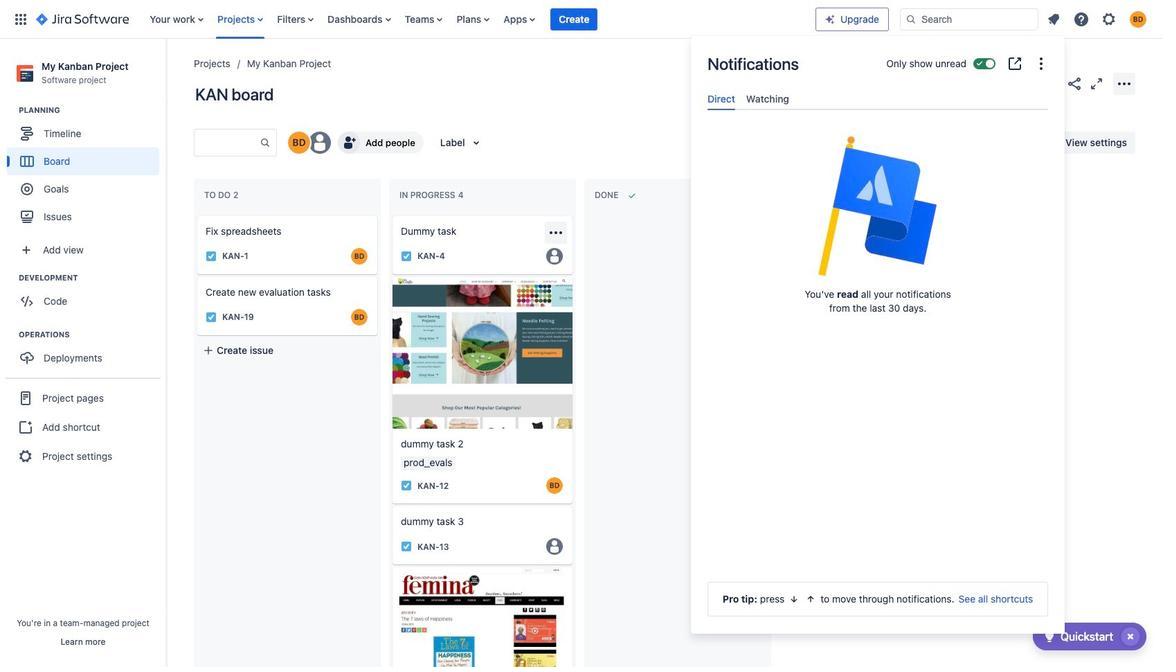 Task type: describe. For each thing, give the bounding box(es) containing it.
planning image
[[2, 102, 19, 119]]

more image
[[1034, 55, 1050, 72]]

heading for planning icon group
[[19, 105, 166, 116]]

more actions for kan-4 dummy task image
[[548, 224, 565, 241]]

Search this board text field
[[195, 130, 260, 155]]

open notifications in a new tab image
[[1007, 55, 1024, 72]]

star kan board image
[[1045, 75, 1061, 92]]

task image
[[206, 312, 217, 323]]

group for planning icon
[[7, 105, 166, 235]]

in progress element
[[400, 190, 467, 200]]

goal image
[[21, 183, 33, 195]]

sidebar element
[[0, 39, 166, 667]]

appswitcher icon image
[[12, 11, 29, 27]]

group for operations image
[[7, 329, 166, 376]]

development image
[[2, 270, 19, 286]]



Task type: locate. For each thing, give the bounding box(es) containing it.
1 heading from the top
[[19, 105, 166, 116]]

heading
[[19, 105, 166, 116], [19, 272, 166, 283], [19, 329, 166, 340]]

settings image
[[1101, 11, 1118, 27]]

arrow down image
[[789, 594, 800, 605]]

heading for development 'icon''s group
[[19, 272, 166, 283]]

your profile and settings image
[[1130, 11, 1147, 27]]

operations image
[[2, 326, 19, 343]]

sidebar navigation image
[[151, 55, 181, 83]]

banner
[[0, 0, 1164, 39]]

notifications image
[[1046, 11, 1063, 27]]

enter full screen image
[[1089, 75, 1106, 92]]

arrow up image
[[806, 594, 817, 605]]

import image
[[880, 134, 896, 151]]

help image
[[1074, 11, 1090, 27]]

task image
[[206, 251, 217, 262], [401, 251, 412, 262], [401, 480, 412, 491], [401, 541, 412, 552]]

add people image
[[341, 134, 357, 151]]

2 vertical spatial heading
[[19, 329, 166, 340]]

to do element
[[204, 190, 241, 200]]

group
[[7, 105, 166, 235], [7, 272, 166, 319], [7, 329, 166, 376], [6, 378, 161, 476]]

jira software image
[[36, 11, 129, 27], [36, 11, 129, 27]]

list
[[143, 0, 816, 38], [1042, 7, 1155, 32]]

list item
[[551, 0, 598, 38]]

3 heading from the top
[[19, 329, 166, 340]]

1 vertical spatial heading
[[19, 272, 166, 283]]

0 vertical spatial heading
[[19, 105, 166, 116]]

create issue image
[[188, 206, 204, 223], [383, 206, 400, 223], [188, 267, 204, 284], [383, 267, 400, 284]]

primary element
[[8, 0, 816, 38]]

1 horizontal spatial list
[[1042, 7, 1155, 32]]

None search field
[[901, 8, 1039, 30]]

dialog
[[691, 36, 1065, 634]]

tab list
[[702, 87, 1054, 110]]

search image
[[906, 14, 917, 25]]

Search field
[[901, 8, 1039, 30]]

dismiss quickstart image
[[1120, 626, 1142, 648]]

0 horizontal spatial list
[[143, 0, 816, 38]]

heading for operations image group
[[19, 329, 166, 340]]

tab panel
[[702, 110, 1054, 123]]

group for development 'icon'
[[7, 272, 166, 319]]

2 heading from the top
[[19, 272, 166, 283]]

more actions image
[[1117, 75, 1133, 92]]



Task type: vqa. For each thing, say whether or not it's contained in the screenshot.
Search text field
no



